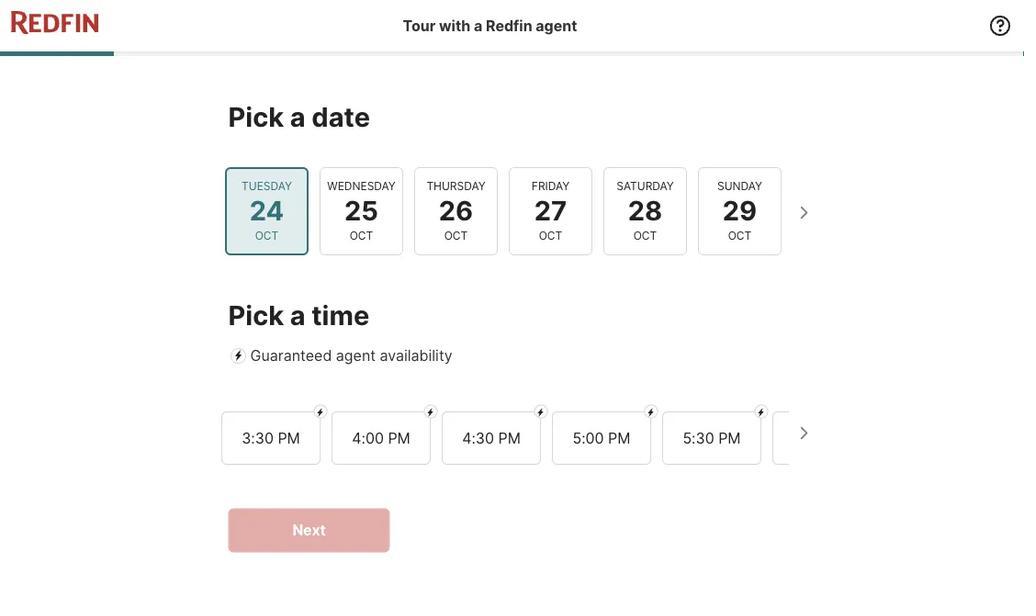 Task type: vqa. For each thing, say whether or not it's contained in the screenshot.
second Pick from the top
yes



Task type: locate. For each thing, give the bounding box(es) containing it.
4 pm from the left
[[608, 428, 630, 446]]

26
[[438, 194, 473, 227]]

agent
[[536, 17, 577, 34], [336, 347, 376, 365]]

pm right "4:30"
[[498, 428, 520, 446]]

oct inside sunday 29 oct
[[728, 229, 751, 242]]

sunday 29 oct
[[717, 179, 762, 242]]

wednesday
[[327, 179, 395, 192]]

pm inside 'button'
[[718, 428, 740, 446]]

a
[[474, 17, 483, 34], [290, 101, 306, 133], [290, 299, 306, 331]]

friday
[[531, 179, 569, 192]]

oct inside thursday 26 oct
[[444, 229, 467, 242]]

1 pick from the top
[[228, 101, 284, 133]]

a left date
[[290, 101, 306, 133]]

next image
[[789, 198, 818, 227], [789, 418, 818, 448]]

guaranteed
[[250, 347, 332, 365]]

5 pm from the left
[[718, 428, 740, 446]]

24
[[249, 194, 284, 227]]

tuesday
[[241, 179, 292, 192]]

4:30
[[462, 428, 494, 446]]

5 oct from the left
[[633, 229, 657, 242]]

time
[[312, 299, 370, 331]]

1 oct from the left
[[255, 229, 278, 242]]

4:00 pm
[[352, 428, 410, 446]]

oct down 29
[[728, 229, 751, 242]]

pm inside button
[[388, 428, 410, 446]]

0 vertical spatial next image
[[789, 198, 818, 227]]

oct inside tuesday 24 oct
[[255, 229, 278, 242]]

1 vertical spatial pick
[[228, 299, 284, 331]]

oct down 27 at right
[[538, 229, 562, 242]]

next button
[[228, 508, 390, 553]]

oct inside "friday 27 oct"
[[538, 229, 562, 242]]

sunday
[[717, 179, 762, 192]]

2 vertical spatial a
[[290, 299, 306, 331]]

a right with on the top left of page
[[474, 17, 483, 34]]

pick
[[228, 101, 284, 133], [228, 299, 284, 331]]

2 pick from the top
[[228, 299, 284, 331]]

0 vertical spatial pick
[[228, 101, 284, 133]]

wednesday 25 oct
[[327, 179, 395, 242]]

0 horizontal spatial agent
[[336, 347, 376, 365]]

pick a time
[[228, 299, 370, 331]]

a for time
[[290, 299, 306, 331]]

pm right the 4:00
[[388, 428, 410, 446]]

29
[[722, 194, 757, 227]]

pm right 3:30
[[277, 428, 300, 446]]

3 oct from the left
[[444, 229, 467, 242]]

thursday 26 oct
[[426, 179, 485, 242]]

1 vertical spatial next image
[[789, 418, 818, 448]]

pm for 5:30 pm
[[718, 428, 740, 446]]

oct for 28
[[633, 229, 657, 242]]

saturday
[[616, 179, 673, 192]]

25
[[344, 194, 378, 227]]

2 oct from the left
[[349, 229, 373, 242]]

oct for 29
[[728, 229, 751, 242]]

date
[[312, 101, 370, 133]]

3 pm from the left
[[498, 428, 520, 446]]

2 pm from the left
[[388, 428, 410, 446]]

5:30 pm button
[[662, 411, 761, 464]]

a up 'guaranteed'
[[290, 299, 306, 331]]

oct down 28
[[633, 229, 657, 242]]

oct down 25
[[349, 229, 373, 242]]

pm right 5:00 at the bottom of the page
[[608, 428, 630, 446]]

progress bar
[[0, 51, 1024, 56]]

5:30
[[682, 428, 714, 446]]

3:30 pm
[[241, 428, 300, 446]]

oct inside saturday 28 oct
[[633, 229, 657, 242]]

pick for pick a time
[[228, 299, 284, 331]]

1 pm from the left
[[277, 428, 300, 446]]

tour with a redfin agent
[[403, 17, 577, 34]]

5:00 pm button
[[552, 411, 651, 464]]

oct inside wednesday 25 oct
[[349, 229, 373, 242]]

27
[[534, 194, 567, 227]]

oct down '24'
[[255, 229, 278, 242]]

pm
[[277, 428, 300, 446], [388, 428, 410, 446], [498, 428, 520, 446], [608, 428, 630, 446], [718, 428, 740, 446]]

thursday
[[426, 179, 485, 192]]

agent down time
[[336, 347, 376, 365]]

pm right 5:30
[[718, 428, 740, 446]]

guaranteed agent availability
[[250, 347, 453, 365]]

1 vertical spatial a
[[290, 101, 306, 133]]

0 vertical spatial agent
[[536, 17, 577, 34]]

4 oct from the left
[[538, 229, 562, 242]]

oct down 26
[[444, 229, 467, 242]]

pick up 'guaranteed'
[[228, 299, 284, 331]]

tuesday 24 oct
[[241, 179, 292, 242]]

oct for 24
[[255, 229, 278, 242]]

pick for pick a date
[[228, 101, 284, 133]]

pick up tuesday at the left of the page
[[228, 101, 284, 133]]

agent right redfin on the top of the page
[[536, 17, 577, 34]]

oct
[[255, 229, 278, 242], [349, 229, 373, 242], [444, 229, 467, 242], [538, 229, 562, 242], [633, 229, 657, 242], [728, 229, 751, 242]]

6 oct from the left
[[728, 229, 751, 242]]



Task type: describe. For each thing, give the bounding box(es) containing it.
oct for 27
[[538, 229, 562, 242]]

28
[[628, 194, 662, 227]]

5:30 pm
[[682, 428, 740, 446]]

5:00
[[572, 428, 604, 446]]

1 next image from the top
[[789, 198, 818, 227]]

4:30 pm button
[[441, 411, 541, 464]]

3:30
[[241, 428, 273, 446]]

2 next image from the top
[[789, 418, 818, 448]]

4:00
[[352, 428, 383, 446]]

3:30 pm button
[[221, 411, 320, 464]]

availability
[[380, 347, 453, 365]]

oct for 26
[[444, 229, 467, 242]]

oct for 25
[[349, 229, 373, 242]]

pm for 5:00 pm
[[608, 428, 630, 446]]

0 vertical spatial a
[[474, 17, 483, 34]]

pm for 4:00 pm
[[388, 428, 410, 446]]

saturday 28 oct
[[616, 179, 673, 242]]

pick a date
[[228, 101, 370, 133]]

tour
[[403, 17, 436, 34]]

4:00 pm button
[[331, 411, 430, 464]]

a for date
[[290, 101, 306, 133]]

1 horizontal spatial agent
[[536, 17, 577, 34]]

with
[[439, 17, 471, 34]]

next
[[292, 521, 326, 539]]

1 vertical spatial agent
[[336, 347, 376, 365]]

redfin
[[486, 17, 532, 34]]

5:00 pm
[[572, 428, 630, 446]]

pm for 4:30 pm
[[498, 428, 520, 446]]

pm for 3:30 pm
[[277, 428, 300, 446]]

4:30 pm
[[462, 428, 520, 446]]

friday 27 oct
[[531, 179, 569, 242]]



